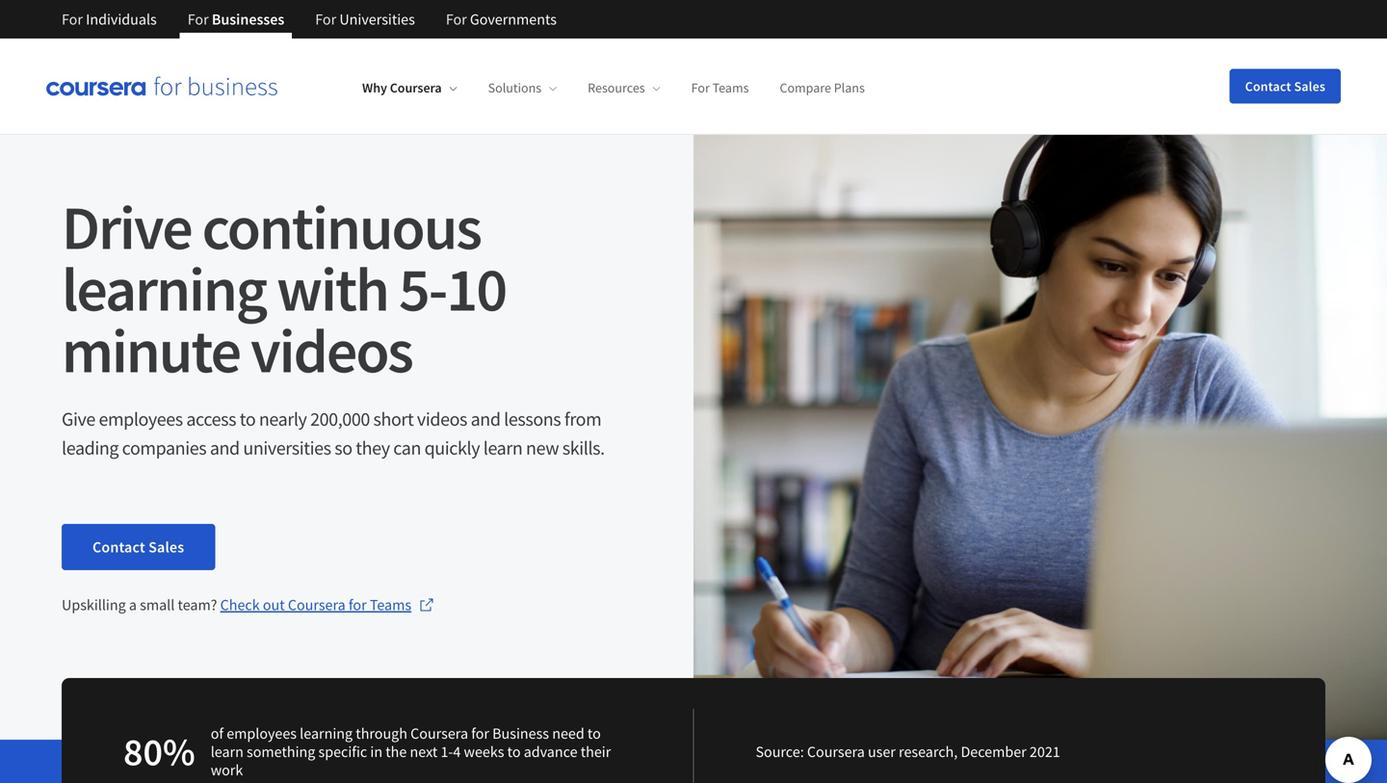 Task type: describe. For each thing, give the bounding box(es) containing it.
coursera for business image
[[46, 76, 277, 96]]

why coursera
[[362, 79, 442, 97]]

1 horizontal spatial teams
[[713, 79, 749, 97]]

contact sales for contact sales button
[[1245, 78, 1326, 95]]

solutions link
[[488, 79, 557, 97]]

individuals
[[86, 10, 157, 29]]

for individuals
[[62, 10, 157, 29]]

contact for contact sales button
[[1245, 78, 1292, 95]]

0 horizontal spatial for
[[349, 595, 367, 615]]

need
[[552, 724, 585, 743]]

sales for 'contact sales' link
[[149, 538, 184, 557]]

for governments
[[446, 10, 557, 29]]

companies
[[122, 436, 206, 460]]

sales for contact sales button
[[1294, 78, 1326, 95]]

upskilling a small team?
[[62, 595, 220, 615]]

december
[[961, 742, 1027, 762]]

new
[[526, 436, 559, 460]]

businesses
[[212, 10, 284, 29]]

nearly
[[259, 407, 307, 431]]

learn inside of employees learning through coursera for business need to learn something specific in the next 1-4 weeks to advance their work
[[211, 742, 244, 762]]

contact sales for 'contact sales' link
[[92, 538, 184, 557]]

can
[[393, 436, 421, 460]]

learn inside the give employees access to nearly 200,000 short videos and lessons from leading companies and universities so they can quickly learn new skills.
[[483, 436, 523, 460]]

with
[[277, 250, 388, 328]]

4
[[453, 742, 461, 762]]

1 vertical spatial and
[[210, 436, 240, 460]]

source:
[[756, 742, 804, 762]]

learning for employees
[[300, 724, 353, 743]]

to inside the give employees access to nearly 200,000 short videos and lessons from leading companies and universities so they can quickly learn new skills.
[[240, 407, 256, 431]]

contact sales link
[[62, 524, 215, 570]]

videos for minute
[[251, 312, 412, 389]]

a
[[129, 595, 137, 615]]

they
[[356, 436, 390, 460]]

why
[[362, 79, 387, 97]]

drive
[[62, 188, 192, 266]]

2021
[[1030, 742, 1060, 762]]

of
[[211, 724, 224, 743]]

for for individuals
[[62, 10, 83, 29]]

coursera right why
[[390, 79, 442, 97]]

quickly
[[424, 436, 480, 460]]

resources link
[[588, 79, 661, 97]]

coursera inside of employees learning through coursera for business need to learn something specific in the next 1-4 weeks to advance their work
[[411, 724, 468, 743]]

source: coursera user research, december 2021
[[756, 742, 1060, 762]]

2 horizontal spatial to
[[588, 724, 601, 743]]

for for businesses
[[188, 10, 209, 29]]

their
[[581, 742, 611, 762]]

videos for short
[[417, 407, 467, 431]]

of employees learning through coursera for business need to learn something specific in the next 1-4 weeks to advance their work
[[211, 724, 611, 780]]

advance
[[524, 742, 578, 762]]

check out coursera for teams link
[[220, 593, 435, 617]]

work
[[211, 761, 243, 780]]

leading
[[62, 436, 119, 460]]



Task type: locate. For each thing, give the bounding box(es) containing it.
200,000
[[310, 407, 370, 431]]

out
[[263, 595, 285, 615]]

universities
[[339, 10, 415, 29]]

coursera left user
[[807, 742, 865, 762]]

continuous
[[202, 188, 481, 266]]

for inside of employees learning through coursera for business need to learn something specific in the next 1-4 weeks to advance their work
[[471, 724, 489, 743]]

80%
[[123, 727, 195, 776]]

learning inside of employees learning through coursera for business need to learn something specific in the next 1-4 weeks to advance their work
[[300, 724, 353, 743]]

universities
[[243, 436, 331, 460]]

sales inside button
[[1294, 78, 1326, 95]]

employees inside the give employees access to nearly 200,000 short videos and lessons from leading companies and universities so they can quickly learn new skills.
[[99, 407, 183, 431]]

minute
[[62, 312, 240, 389]]

lessons
[[504, 407, 561, 431]]

10
[[446, 250, 506, 328]]

team?
[[178, 595, 217, 615]]

1 horizontal spatial sales
[[1294, 78, 1326, 95]]

0 horizontal spatial sales
[[149, 538, 184, 557]]

1 horizontal spatial contact
[[1245, 78, 1292, 95]]

1 vertical spatial learn
[[211, 742, 244, 762]]

next
[[410, 742, 438, 762]]

0 horizontal spatial learning
[[62, 250, 266, 328]]

learn left new
[[483, 436, 523, 460]]

videos up 200,000
[[251, 312, 412, 389]]

contact inside button
[[1245, 78, 1292, 95]]

specific
[[318, 742, 367, 762]]

learning inside drive continuous learning with 5-10 minute videos
[[62, 250, 266, 328]]

for left universities
[[315, 10, 336, 29]]

videos inside drive continuous learning with 5-10 minute videos
[[251, 312, 412, 389]]

employees for drive continuous learning with 5-10 minute videos
[[99, 407, 183, 431]]

contact for 'contact sales' link
[[92, 538, 145, 557]]

0 vertical spatial teams
[[713, 79, 749, 97]]

0 horizontal spatial contact
[[92, 538, 145, 557]]

upskilling
[[62, 595, 126, 615]]

0 vertical spatial learn
[[483, 436, 523, 460]]

1 vertical spatial teams
[[370, 595, 411, 615]]

to
[[240, 407, 256, 431], [588, 724, 601, 743], [507, 742, 521, 762]]

and down access on the bottom
[[210, 436, 240, 460]]

for left individuals
[[62, 10, 83, 29]]

1 horizontal spatial learn
[[483, 436, 523, 460]]

why coursera link
[[362, 79, 457, 97]]

so
[[335, 436, 352, 460]]

coursera right out
[[288, 595, 346, 615]]

from
[[564, 407, 601, 431]]

0 horizontal spatial and
[[210, 436, 240, 460]]

governments
[[470, 10, 557, 29]]

through
[[356, 724, 407, 743]]

learning for continuous
[[62, 250, 266, 328]]

learn left something
[[211, 742, 244, 762]]

coursera right the
[[411, 724, 468, 743]]

and
[[471, 407, 501, 431], [210, 436, 240, 460]]

weeks
[[464, 742, 504, 762]]

1 horizontal spatial contact sales
[[1245, 78, 1326, 95]]

for right 4
[[471, 724, 489, 743]]

employees inside of employees learning through coursera for business need to learn something specific in the next 1-4 weeks to advance their work
[[227, 724, 297, 743]]

short
[[373, 407, 414, 431]]

user
[[868, 742, 896, 762]]

compare plans link
[[780, 79, 865, 97]]

1 vertical spatial videos
[[417, 407, 467, 431]]

1 horizontal spatial employees
[[227, 724, 297, 743]]

0 horizontal spatial to
[[240, 407, 256, 431]]

for teams
[[691, 79, 749, 97]]

employees up companies
[[99, 407, 183, 431]]

for universities
[[315, 10, 415, 29]]

check out coursera for teams
[[220, 595, 411, 615]]

for
[[62, 10, 83, 29], [188, 10, 209, 29], [315, 10, 336, 29], [446, 10, 467, 29], [691, 79, 710, 97]]

0 vertical spatial learning
[[62, 250, 266, 328]]

research,
[[899, 742, 958, 762]]

plans
[[834, 79, 865, 97]]

compare plans
[[780, 79, 865, 97]]

1 vertical spatial sales
[[149, 538, 184, 557]]

coursera
[[390, 79, 442, 97], [288, 595, 346, 615], [411, 724, 468, 743], [807, 742, 865, 762]]

1 vertical spatial employees
[[227, 724, 297, 743]]

1 vertical spatial contact sales
[[92, 538, 184, 557]]

resources
[[588, 79, 645, 97]]

1 horizontal spatial to
[[507, 742, 521, 762]]

0 horizontal spatial contact sales
[[92, 538, 184, 557]]

to right need
[[588, 724, 601, 743]]

for for universities
[[315, 10, 336, 29]]

for right out
[[349, 595, 367, 615]]

drive continuous learning with 5-10 minute videos
[[62, 188, 506, 389]]

solutions
[[488, 79, 542, 97]]

to left the nearly
[[240, 407, 256, 431]]

0 horizontal spatial teams
[[370, 595, 411, 615]]

and up quickly
[[471, 407, 501, 431]]

0 horizontal spatial employees
[[99, 407, 183, 431]]

0 vertical spatial contact
[[1245, 78, 1292, 95]]

0 vertical spatial sales
[[1294, 78, 1326, 95]]

1 horizontal spatial videos
[[417, 407, 467, 431]]

check
[[220, 595, 260, 615]]

1 horizontal spatial and
[[471, 407, 501, 431]]

for left businesses
[[188, 10, 209, 29]]

teams
[[713, 79, 749, 97], [370, 595, 411, 615]]

to right weeks
[[507, 742, 521, 762]]

1 horizontal spatial learning
[[300, 724, 353, 743]]

small
[[140, 595, 175, 615]]

learn
[[483, 436, 523, 460], [211, 742, 244, 762]]

contact sales
[[1245, 78, 1326, 95], [92, 538, 184, 557]]

0 vertical spatial contact sales
[[1245, 78, 1326, 95]]

videos
[[251, 312, 412, 389], [417, 407, 467, 431]]

0 vertical spatial videos
[[251, 312, 412, 389]]

videos inside the give employees access to nearly 200,000 short videos and lessons from leading companies and universities so they can quickly learn new skills.
[[417, 407, 467, 431]]

skills.
[[562, 436, 605, 460]]

1-
[[441, 742, 453, 762]]

videos up quickly
[[417, 407, 467, 431]]

for left governments
[[446, 10, 467, 29]]

5-
[[399, 250, 446, 328]]

something
[[247, 742, 315, 762]]

business
[[492, 724, 549, 743]]

for
[[349, 595, 367, 615], [471, 724, 489, 743]]

for businesses
[[188, 10, 284, 29]]

access
[[186, 407, 236, 431]]

1 horizontal spatial for
[[471, 724, 489, 743]]

contact
[[1245, 78, 1292, 95], [92, 538, 145, 557]]

0 vertical spatial employees
[[99, 407, 183, 431]]

banner navigation
[[46, 0, 572, 39]]

for right resources link
[[691, 79, 710, 97]]

the
[[386, 742, 407, 762]]

for for governments
[[446, 10, 467, 29]]

employees right of on the bottom left of page
[[227, 724, 297, 743]]

in
[[370, 742, 383, 762]]

employees
[[99, 407, 183, 431], [227, 724, 297, 743]]

compare
[[780, 79, 831, 97]]

0 vertical spatial for
[[349, 595, 367, 615]]

contact sales button
[[1230, 69, 1341, 104]]

for teams link
[[691, 79, 749, 97]]

give
[[62, 407, 95, 431]]

contact sales inside button
[[1245, 78, 1326, 95]]

learning
[[62, 250, 266, 328], [300, 724, 353, 743]]

0 vertical spatial and
[[471, 407, 501, 431]]

give employees access to nearly 200,000 short videos and lessons from leading companies and universities so they can quickly learn new skills.
[[62, 407, 605, 460]]

employees for 80%
[[227, 724, 297, 743]]

sales
[[1294, 78, 1326, 95], [149, 538, 184, 557]]

0 horizontal spatial videos
[[251, 312, 412, 389]]

0 horizontal spatial learn
[[211, 742, 244, 762]]

1 vertical spatial learning
[[300, 724, 353, 743]]

1 vertical spatial contact
[[92, 538, 145, 557]]

1 vertical spatial for
[[471, 724, 489, 743]]



Task type: vqa. For each thing, say whether or not it's contained in the screenshot.
Course for Agile with Atlassian Jira
no



